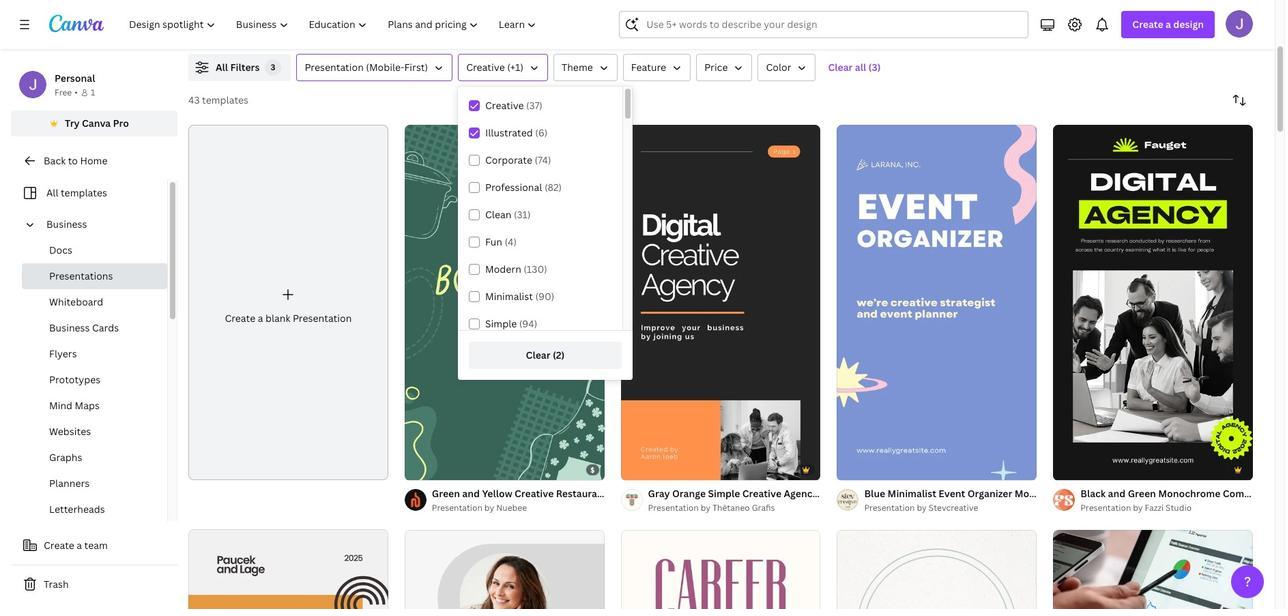 Task type: vqa. For each thing, say whether or not it's contained in the screenshot.


Task type: locate. For each thing, give the bounding box(es) containing it.
presentation inside presentation by nuebee link
[[432, 502, 483, 514]]

trash link
[[11, 572, 178, 599]]

1 horizontal spatial all
[[216, 61, 228, 74]]

•
[[75, 87, 78, 98]]

1 right •
[[91, 87, 95, 98]]

2 vertical spatial create
[[44, 540, 74, 553]]

clear all (3) button
[[822, 54, 888, 81]]

whiteboard link
[[22, 290, 167, 316]]

creative inside gray orange simple creative agency responsive presentation presentation by thētaneo grafis
[[743, 487, 782, 500]]

1 vertical spatial a
[[258, 312, 263, 325]]

blank
[[266, 312, 291, 325]]

templates
[[202, 94, 249, 107], [61, 186, 107, 199]]

1 vertical spatial creative
[[486, 99, 524, 112]]

simple up 'thētaneo'
[[709, 487, 741, 500]]

templates down back to home on the left top
[[61, 186, 107, 199]]

graphs
[[49, 451, 82, 464]]

0 horizontal spatial 1
[[91, 87, 95, 98]]

1 horizontal spatial of
[[637, 465, 647, 474]]

minimalist
[[486, 290, 533, 303], [888, 487, 937, 500]]

(31)
[[514, 208, 531, 221]]

creative inside creative (+1) button
[[467, 61, 505, 74]]

jacob simon image
[[1227, 10, 1254, 38]]

1 vertical spatial create
[[225, 312, 256, 325]]

1 horizontal spatial a
[[258, 312, 263, 325]]

1 vertical spatial templates
[[61, 186, 107, 199]]

1 horizontal spatial templates
[[202, 94, 249, 107]]

create for create a blank presentation
[[225, 312, 256, 325]]

canva
[[82, 117, 111, 130]]

letterheads
[[49, 503, 105, 516]]

2 horizontal spatial 1
[[631, 465, 635, 474]]

1 left 10
[[631, 465, 635, 474]]

0 vertical spatial clear
[[829, 61, 853, 74]]

orange white creative agency mobile-first presentation image
[[188, 530, 388, 610]]

(4)
[[505, 236, 517, 249]]

theme button
[[554, 54, 618, 81]]

0 vertical spatial all
[[216, 61, 228, 74]]

1 left the 9
[[414, 465, 418, 474]]

1 of 10 link
[[621, 125, 821, 480]]

clear left all
[[829, 61, 853, 74]]

1 vertical spatial clear
[[526, 349, 551, 362]]

simple (94)
[[486, 318, 538, 331]]

free •
[[55, 87, 78, 98]]

mind maps link
[[22, 393, 167, 419]]

presentation (mobile-first) button
[[297, 54, 453, 81]]

illustrated
[[486, 126, 533, 139]]

0 horizontal spatial of
[[420, 465, 431, 474]]

0 vertical spatial minimalist
[[486, 290, 533, 303]]

of for presentation by thētaneo grafis
[[637, 465, 647, 474]]

clear inside button
[[829, 61, 853, 74]]

home
[[80, 154, 108, 167]]

0 horizontal spatial a
[[77, 540, 82, 553]]

try canva pro
[[65, 117, 129, 130]]

all down back at top
[[46, 186, 58, 199]]

gray orange simple creative agency responsive presentation presentation by thētaneo grafis
[[649, 487, 936, 514]]

3 by from the left
[[918, 502, 927, 514]]

0 vertical spatial simple
[[486, 318, 517, 331]]

gray
[[649, 487, 670, 500]]

gray orange simple creative agency responsive presentation image
[[621, 125, 821, 480]]

1
[[91, 87, 95, 98], [414, 465, 418, 474], [631, 465, 635, 474]]

corporate
[[486, 154, 533, 167]]

presentation right blank
[[293, 312, 352, 325]]

None search field
[[620, 11, 1029, 38]]

event
[[939, 487, 966, 500]]

2 vertical spatial a
[[77, 540, 82, 553]]

all
[[856, 61, 867, 74]]

2 horizontal spatial a
[[1166, 18, 1172, 31]]

0 horizontal spatial all
[[46, 186, 58, 199]]

all for all filters
[[216, 61, 228, 74]]

presentation inside create a blank presentation element
[[293, 312, 352, 325]]

flyers
[[49, 348, 77, 361]]

by left fazzi
[[1134, 502, 1144, 514]]

minimalist up simple (94) at the left of the page
[[486, 290, 533, 303]]

0 horizontal spatial create
[[44, 540, 74, 553]]

0 horizontal spatial minimalist
[[486, 290, 533, 303]]

create for create a team
[[44, 540, 74, 553]]

1 of from the left
[[420, 465, 431, 474]]

0 vertical spatial creative
[[467, 61, 505, 74]]

price
[[705, 61, 728, 74]]

whiteboard
[[49, 296, 103, 309]]

feature
[[632, 61, 667, 74]]

business for business
[[46, 218, 87, 231]]

simple left (94)
[[486, 318, 517, 331]]

creative up the illustrated on the left of the page
[[486, 99, 524, 112]]

Sort by button
[[1227, 87, 1254, 114]]

1 horizontal spatial simple
[[709, 487, 741, 500]]

clean (31)
[[486, 208, 531, 221]]

docs
[[49, 244, 72, 257]]

0 vertical spatial business
[[46, 218, 87, 231]]

try canva pro button
[[11, 111, 178, 137]]

a left blank
[[258, 312, 263, 325]]

black and green monochrome company pitch deck mobile-first presentation image
[[1054, 125, 1254, 480]]

presentation down blue
[[865, 502, 916, 514]]

create left the design
[[1133, 18, 1164, 31]]

43 templates
[[188, 94, 249, 107]]

creative
[[467, 61, 505, 74], [486, 99, 524, 112], [743, 487, 782, 500]]

clear
[[829, 61, 853, 74], [526, 349, 551, 362]]

all left the filters
[[216, 61, 228, 74]]

create left blank
[[225, 312, 256, 325]]

business up the flyers on the left bottom of page
[[49, 322, 90, 335]]

blue minimalist event organizer mobile presentation presentation by stevcreative
[[865, 487, 1109, 514]]

a inside create a blank presentation element
[[258, 312, 263, 325]]

presentation left fazzi
[[1081, 502, 1132, 514]]

1 horizontal spatial clear
[[829, 61, 853, 74]]

a inside create a design dropdown button
[[1166, 18, 1172, 31]]

by down the orange in the right bottom of the page
[[701, 502, 711, 514]]

9
[[433, 465, 437, 474]]

business up docs
[[46, 218, 87, 231]]

1 vertical spatial minimalist
[[888, 487, 937, 500]]

professional (82)
[[486, 181, 562, 194]]

presentation down top level navigation element
[[305, 61, 364, 74]]

clear for clear (2)
[[526, 349, 551, 362]]

create inside dropdown button
[[1133, 18, 1164, 31]]

by left nuebee
[[485, 502, 495, 514]]

0 horizontal spatial templates
[[61, 186, 107, 199]]

4 by from the left
[[1134, 502, 1144, 514]]

clear left (2)
[[526, 349, 551, 362]]

0 vertical spatial create
[[1133, 18, 1164, 31]]

create inside button
[[44, 540, 74, 553]]

create a blank presentation
[[225, 312, 352, 325]]

2 horizontal spatial create
[[1133, 18, 1164, 31]]

all filters
[[216, 61, 260, 74]]

planners
[[49, 477, 90, 490]]

a left team
[[77, 540, 82, 553]]

a left the design
[[1166, 18, 1172, 31]]

simple
[[486, 318, 517, 331], [709, 487, 741, 500]]

by
[[485, 502, 495, 514], [701, 502, 711, 514], [918, 502, 927, 514], [1134, 502, 1144, 514]]

clear (2)
[[526, 349, 565, 362]]

a for design
[[1166, 18, 1172, 31]]

agency
[[784, 487, 819, 500]]

1 vertical spatial all
[[46, 186, 58, 199]]

organizer
[[968, 487, 1013, 500]]

flyers link
[[22, 341, 167, 367]]

presentation down the 9
[[432, 502, 483, 514]]

of left 10
[[637, 465, 647, 474]]

letterheads link
[[22, 497, 167, 523]]

a inside create a team button
[[77, 540, 82, 553]]

1 vertical spatial business
[[49, 322, 90, 335]]

presentation by nuebee
[[432, 502, 527, 514]]

templates right 43
[[202, 94, 249, 107]]

fun
[[486, 236, 503, 249]]

create a design button
[[1122, 11, 1216, 38]]

of left the 9
[[420, 465, 431, 474]]

presentation inside presentation (mobile-first) button
[[305, 61, 364, 74]]

Search search field
[[647, 12, 1021, 38]]

1 for 1 of 10
[[631, 465, 635, 474]]

(82)
[[545, 181, 562, 194]]

responsive
[[821, 487, 874, 500]]

2 vertical spatial creative
[[743, 487, 782, 500]]

2 of from the left
[[637, 465, 647, 474]]

templates for all templates
[[61, 186, 107, 199]]

creative up grafis
[[743, 487, 782, 500]]

0 horizontal spatial clear
[[526, 349, 551, 362]]

1 horizontal spatial minimalist
[[888, 487, 937, 500]]

by left stevcreative
[[918, 502, 927, 514]]

filters
[[230, 61, 260, 74]]

fun (4)
[[486, 236, 517, 249]]

0 vertical spatial a
[[1166, 18, 1172, 31]]

presentation (mobile-first)
[[305, 61, 428, 74]]

create
[[1133, 18, 1164, 31], [225, 312, 256, 325], [44, 540, 74, 553]]

create left team
[[44, 540, 74, 553]]

blue white creative professional modern business digital marketing agency mobile presentation template image
[[1054, 530, 1254, 610]]

1 for 1 of 9
[[414, 465, 418, 474]]

1 vertical spatial simple
[[709, 487, 741, 500]]

minimalist right blue
[[888, 487, 937, 500]]

1 horizontal spatial create
[[225, 312, 256, 325]]

2 by from the left
[[701, 502, 711, 514]]

create for create a design
[[1133, 18, 1164, 31]]

blue minimalist event organizer mobile presentation image
[[838, 125, 1038, 480]]

clear all (3)
[[829, 61, 881, 74]]

professional
[[486, 181, 543, 194]]

creative left (+1)
[[467, 61, 505, 74]]

1 horizontal spatial 1
[[414, 465, 418, 474]]

1 of 9
[[414, 465, 437, 474]]

0 vertical spatial templates
[[202, 94, 249, 107]]

clear inside button
[[526, 349, 551, 362]]



Task type: describe. For each thing, give the bounding box(es) containing it.
presentation by fazzi studio
[[1081, 502, 1192, 514]]

create a blank presentation link
[[188, 125, 388, 480]]

mind maps
[[49, 400, 100, 413]]

creative (37)
[[486, 99, 543, 112]]

clear (2) button
[[469, 342, 622, 370]]

minimalist inside blue minimalist event organizer mobile presentation presentation by stevcreative
[[888, 487, 937, 500]]

free
[[55, 87, 72, 98]]

all templates link
[[19, 180, 159, 206]]

websites
[[49, 425, 91, 438]]

by inside gray orange simple creative agency responsive presentation presentation by thētaneo grafis
[[701, 502, 711, 514]]

43
[[188, 94, 200, 107]]

studio
[[1167, 502, 1192, 514]]

personal
[[55, 72, 95, 85]]

color
[[767, 61, 792, 74]]

create a team
[[44, 540, 108, 553]]

fazzi
[[1146, 502, 1165, 514]]

try
[[65, 117, 80, 130]]

business cards
[[49, 322, 119, 335]]

creative for creative (37)
[[486, 99, 524, 112]]

stevcreative
[[929, 502, 979, 514]]

by inside blue minimalist event organizer mobile presentation presentation by stevcreative
[[918, 502, 927, 514]]

modern (130)
[[486, 263, 548, 276]]

nuebee
[[497, 502, 527, 514]]

presentations
[[49, 270, 113, 283]]

of for presentation by nuebee
[[420, 465, 431, 474]]

(3)
[[869, 61, 881, 74]]

team
[[84, 540, 108, 553]]

(74)
[[535, 154, 551, 167]]

(94)
[[520, 318, 538, 331]]

thētaneo
[[713, 502, 750, 514]]

blue minimalist event organizer mobile presentation link
[[865, 487, 1109, 502]]

presentation right the mobile
[[1050, 487, 1109, 500]]

(90)
[[536, 290, 555, 303]]

cards
[[92, 322, 119, 335]]

back to home
[[44, 154, 108, 167]]

mobile
[[1015, 487, 1047, 500]]

all templates
[[46, 186, 107, 199]]

green and yellow creative restaurant promotion mobile first presentation image
[[405, 125, 605, 480]]

presentation down gray
[[649, 502, 699, 514]]

simple inside gray orange simple creative agency responsive presentation presentation by thētaneo grafis
[[709, 487, 741, 500]]

presentation left the event
[[876, 487, 936, 500]]

orange
[[673, 487, 706, 500]]

(+1)
[[508, 61, 524, 74]]

beige creative graphic designer mobile-first presentation image
[[405, 530, 605, 610]]

(2)
[[553, 349, 565, 362]]

docs link
[[22, 238, 167, 264]]

pink and purple minimalist illustrated career plan presentation (mobile-first) image
[[621, 530, 821, 610]]

to
[[68, 154, 78, 167]]

templates for 43 templates
[[202, 94, 249, 107]]

modern
[[486, 263, 522, 276]]

0 horizontal spatial simple
[[486, 318, 517, 331]]

business for business cards
[[49, 322, 90, 335]]

presentation inside presentation by fazzi studio link
[[1081, 502, 1132, 514]]

all for all templates
[[46, 186, 58, 199]]

top level navigation element
[[120, 11, 549, 38]]

3 filter options selected element
[[265, 59, 282, 76]]

create a blank presentation element
[[188, 125, 388, 480]]

trash
[[44, 578, 69, 591]]

$
[[591, 465, 595, 475]]

presentation by nuebee link
[[432, 502, 605, 515]]

back
[[44, 154, 66, 167]]

prototypes
[[49, 374, 101, 387]]

(130)
[[524, 263, 548, 276]]

creative (+1) button
[[458, 54, 548, 81]]

theme
[[562, 61, 593, 74]]

graphs link
[[22, 445, 167, 471]]

presentation by fazzi studio link
[[1081, 502, 1254, 515]]

creative (+1)
[[467, 61, 524, 74]]

first)
[[405, 61, 428, 74]]

1 of 10
[[631, 465, 658, 474]]

mind
[[49, 400, 72, 413]]

presentation by thētaneo grafis link
[[649, 502, 821, 515]]

a for team
[[77, 540, 82, 553]]

color button
[[758, 54, 816, 81]]

gray orange simple creative agency responsive presentation link
[[649, 487, 936, 502]]

3
[[271, 61, 276, 73]]

clear for clear all (3)
[[829, 61, 853, 74]]

white and green minimalist creative portfolio mobile first presentation image
[[838, 530, 1038, 610]]

maps
[[75, 400, 100, 413]]

1 of 9 link
[[405, 125, 605, 480]]

business cards link
[[22, 316, 167, 341]]

presentation by stevcreative link
[[865, 502, 1038, 515]]

creative for creative (+1)
[[467, 61, 505, 74]]

websites link
[[22, 419, 167, 445]]

planners link
[[22, 471, 167, 497]]

business link
[[41, 212, 159, 238]]

a for blank
[[258, 312, 263, 325]]

1 by from the left
[[485, 502, 495, 514]]

grafis
[[752, 502, 775, 514]]

10
[[649, 465, 658, 474]]

(mobile-
[[366, 61, 405, 74]]

prototypes link
[[22, 367, 167, 393]]

feature button
[[623, 54, 691, 81]]

1 for 1
[[91, 87, 95, 98]]

minimalist (90)
[[486, 290, 555, 303]]



